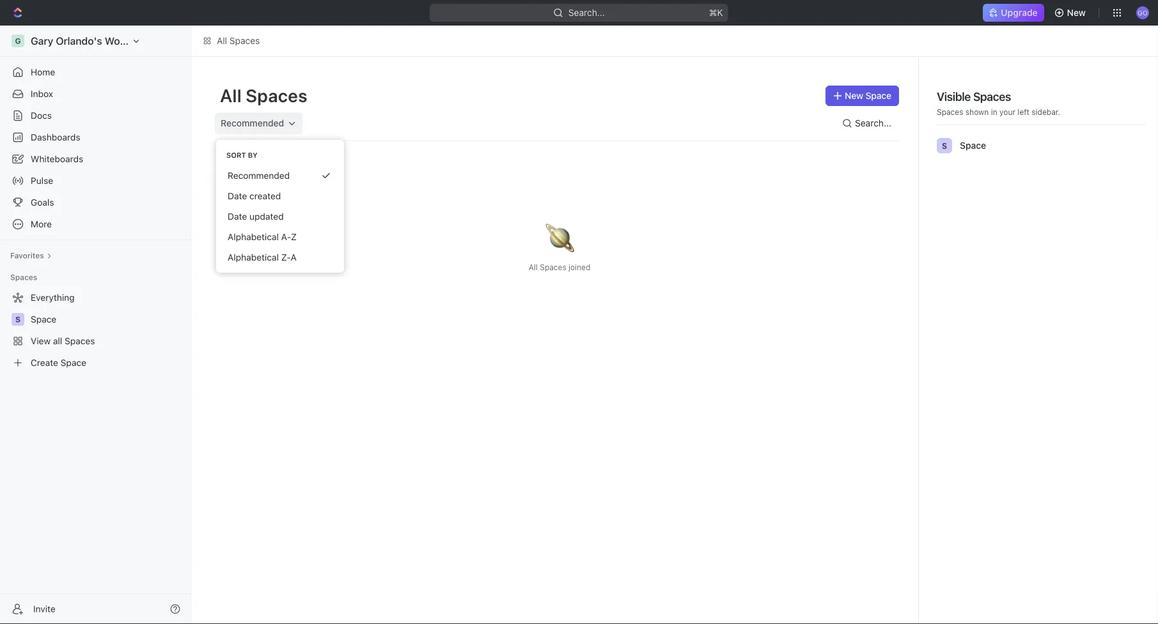 Task type: describe. For each thing, give the bounding box(es) containing it.
all spaces joined
[[529, 263, 590, 272]]

alphabetical for alphabetical z-a
[[228, 252, 279, 263]]

docs link
[[5, 106, 185, 126]]

pulse
[[31, 176, 53, 186]]

sidebar navigation
[[0, 26, 191, 625]]

s
[[942, 141, 947, 150]]

new space button
[[826, 86, 899, 106]]

1 vertical spatial all
[[220, 85, 242, 106]]

inbox link
[[5, 84, 185, 104]]

in
[[991, 107, 997, 116]]

goals link
[[5, 193, 185, 213]]

home link
[[5, 62, 185, 83]]

1 vertical spatial space
[[960, 140, 986, 151]]

joined
[[569, 263, 590, 272]]

a
[[291, 252, 297, 263]]

recommended inside dropdown button
[[221, 118, 284, 129]]

date for date updated
[[228, 211, 247, 222]]

1 vertical spatial recommended
[[228, 170, 290, 181]]

docs
[[31, 110, 52, 121]]

whiteboards
[[31, 154, 83, 164]]

new for new
[[1067, 7, 1086, 18]]

goals
[[31, 197, 54, 208]]

new for new space
[[845, 90, 863, 101]]

sort
[[226, 151, 246, 160]]

date created
[[228, 191, 281, 201]]

favorites button
[[5, 248, 57, 263]]

new space
[[845, 90, 891, 101]]

visible spaces spaces shown in your left sidebar.
[[937, 90, 1060, 116]]

updated
[[249, 211, 284, 222]]

z-
[[281, 252, 291, 263]]

dashboards link
[[5, 127, 185, 148]]

shown
[[966, 107, 989, 116]]

recommended button
[[215, 113, 303, 134]]

date updated
[[228, 211, 284, 222]]



Task type: vqa. For each thing, say whether or not it's contained in the screenshot.
the rightmost Search...
yes



Task type: locate. For each thing, give the bounding box(es) containing it.
space
[[866, 90, 891, 101], [960, 140, 986, 151]]

new right the upgrade
[[1067, 7, 1086, 18]]

z
[[291, 232, 297, 242]]

0 horizontal spatial space
[[866, 90, 891, 101]]

new button
[[1049, 3, 1094, 23]]

your
[[1000, 107, 1016, 116]]

sidebar.
[[1032, 107, 1060, 116]]

date
[[228, 191, 247, 201], [228, 211, 247, 222]]

search... button
[[837, 113, 899, 134]]

tree
[[5, 288, 185, 373]]

alphabetical a-z
[[228, 232, 297, 242]]

upgrade link
[[983, 4, 1044, 22]]

1 vertical spatial search...
[[855, 118, 892, 129]]

all
[[217, 35, 227, 46], [220, 85, 242, 106], [529, 263, 538, 272]]

0 horizontal spatial new
[[845, 90, 863, 101]]

left
[[1018, 107, 1030, 116]]

all spaces
[[217, 35, 260, 46], [220, 85, 308, 106]]

new inside new space button
[[845, 90, 863, 101]]

invite
[[33, 604, 55, 615]]

1 horizontal spatial search...
[[855, 118, 892, 129]]

favorites
[[10, 251, 44, 260]]

pulse link
[[5, 171, 185, 191]]

alphabetical z-a
[[228, 252, 297, 263]]

⌘k
[[709, 7, 723, 18]]

new up search... button
[[845, 90, 863, 101]]

0 vertical spatial new
[[1067, 7, 1086, 18]]

1 alphabetical from the top
[[228, 232, 279, 242]]

alphabetical down date updated
[[228, 232, 279, 242]]

new inside the new button
[[1067, 7, 1086, 18]]

1 vertical spatial new
[[845, 90, 863, 101]]

space inside button
[[866, 90, 891, 101]]

0 vertical spatial date
[[228, 191, 247, 201]]

date for date created
[[228, 191, 247, 201]]

created
[[249, 191, 281, 201]]

space up search... button
[[866, 90, 891, 101]]

search...
[[569, 7, 605, 18], [855, 118, 892, 129]]

home
[[31, 67, 55, 77]]

recommended up date created
[[228, 170, 290, 181]]

2 date from the top
[[228, 211, 247, 222]]

1 horizontal spatial space
[[960, 140, 986, 151]]

inbox
[[31, 89, 53, 99]]

space, , element
[[937, 138, 952, 153]]

new
[[1067, 7, 1086, 18], [845, 90, 863, 101]]

alphabetical for alphabetical a-z
[[228, 232, 279, 242]]

0 vertical spatial space
[[866, 90, 891, 101]]

1 vertical spatial alphabetical
[[228, 252, 279, 263]]

dashboards
[[31, 132, 80, 143]]

recommended up by
[[221, 118, 284, 129]]

by
[[248, 151, 258, 160]]

alphabetical
[[228, 232, 279, 242], [228, 252, 279, 263]]

upgrade
[[1001, 7, 1038, 18]]

spaces
[[230, 35, 260, 46], [246, 85, 308, 106], [973, 90, 1011, 103], [937, 107, 963, 116], [540, 263, 566, 272], [10, 273, 37, 282]]

alphabetical down the "alphabetical a-z"
[[228, 252, 279, 263]]

a-
[[281, 232, 291, 242]]

1 vertical spatial date
[[228, 211, 247, 222]]

1 horizontal spatial new
[[1067, 7, 1086, 18]]

visible
[[937, 90, 971, 103]]

1 vertical spatial all spaces
[[220, 85, 308, 106]]

1 date from the top
[[228, 191, 247, 201]]

date up date updated
[[228, 191, 247, 201]]

tree inside sidebar navigation
[[5, 288, 185, 373]]

0 horizontal spatial search...
[[569, 7, 605, 18]]

0 vertical spatial all spaces
[[217, 35, 260, 46]]

space right s
[[960, 140, 986, 151]]

recommended
[[221, 118, 284, 129], [228, 170, 290, 181]]

2 vertical spatial all
[[529, 263, 538, 272]]

0 vertical spatial all
[[217, 35, 227, 46]]

search... inside button
[[855, 118, 892, 129]]

whiteboards link
[[5, 149, 185, 169]]

date down date created
[[228, 211, 247, 222]]

spaces inside sidebar navigation
[[10, 273, 37, 282]]

0 vertical spatial search...
[[569, 7, 605, 18]]

0 vertical spatial alphabetical
[[228, 232, 279, 242]]

2 alphabetical from the top
[[228, 252, 279, 263]]

0 vertical spatial recommended
[[221, 118, 284, 129]]

sort by
[[226, 151, 258, 160]]



